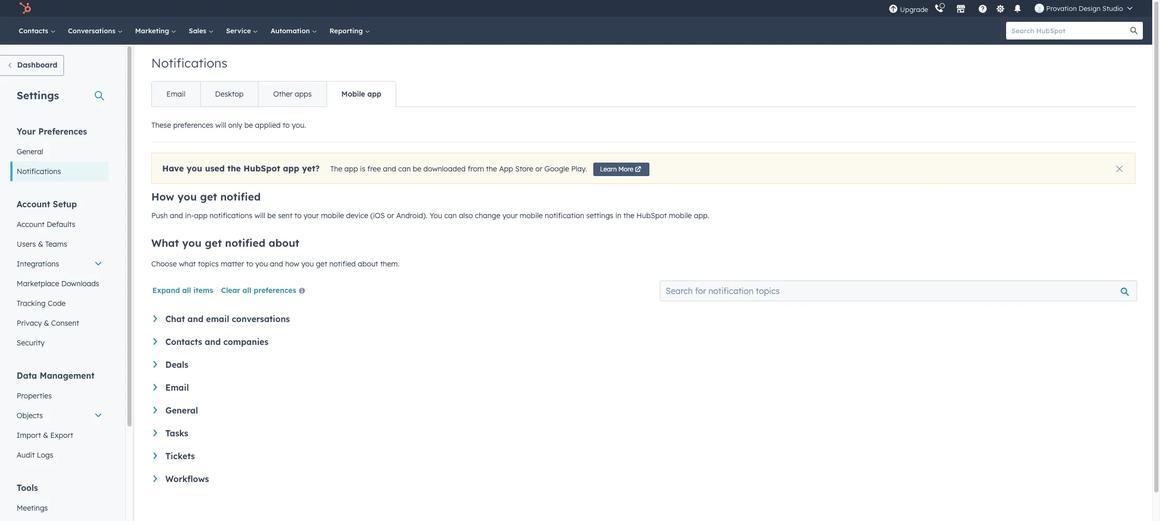 Task type: vqa. For each thing, say whether or not it's contained in the screenshot.
- in the "Data Sync - Sync Acumatica CRM data with HubSpot"
no



Task type: locate. For each thing, give the bounding box(es) containing it.
upgrade
[[901, 5, 929, 13]]

can right free
[[398, 165, 411, 174]]

& for teams
[[38, 240, 43, 249]]

search button
[[1126, 22, 1143, 40]]

properties
[[17, 392, 52, 401]]

app right mobile on the left of page
[[368, 89, 382, 99]]

or right "(ios"
[[387, 211, 394, 221]]

& inside privacy & consent link
[[44, 319, 49, 328]]

email button
[[152, 82, 200, 107]]

contacts up 'deals'
[[165, 337, 202, 348]]

be inside have you used the hubspot app yet? alert
[[413, 165, 422, 174]]

general down your
[[17, 147, 43, 157]]

app left the is
[[345, 165, 358, 174]]

marketplaces button
[[951, 0, 972, 17]]

0 horizontal spatial general
[[17, 147, 43, 157]]

1 caret image from the top
[[153, 339, 157, 345]]

1 horizontal spatial your
[[503, 211, 518, 221]]

navigation
[[151, 81, 397, 107]]

import
[[17, 431, 41, 441]]

them.
[[380, 260, 400, 269]]

marketing link
[[129, 17, 183, 45]]

caret image for workflows
[[153, 476, 157, 483]]

0 vertical spatial hubspot
[[244, 163, 280, 174]]

will left only
[[215, 121, 226, 130]]

all inside clear all preferences "button"
[[243, 286, 252, 295]]

caret image inside general dropdown button
[[153, 407, 157, 414]]

mobile left app.
[[669, 211, 692, 221]]

notified up notifications
[[220, 190, 261, 203]]

service link
[[220, 17, 265, 45]]

you up what
[[182, 237, 202, 250]]

and left in-
[[170, 211, 183, 221]]

account inside "link"
[[17, 220, 45, 229]]

0 vertical spatial notified
[[220, 190, 261, 203]]

general link
[[10, 142, 109, 162]]

get for how
[[200, 190, 217, 203]]

and right chat
[[188, 314, 204, 325]]

users & teams
[[17, 240, 67, 249]]

management
[[40, 371, 95, 381]]

general inside your preferences element
[[17, 147, 43, 157]]

audit logs
[[17, 451, 53, 460]]

email
[[166, 89, 186, 99], [165, 383, 189, 393]]

all left items
[[182, 286, 191, 295]]

all right clear
[[243, 286, 252, 295]]

contacts for contacts
[[19, 27, 50, 35]]

1 all from the left
[[182, 286, 191, 295]]

3 caret image from the top
[[153, 384, 157, 391]]

0 vertical spatial preferences
[[173, 121, 213, 130]]

2 vertical spatial &
[[43, 431, 48, 441]]

0 vertical spatial get
[[200, 190, 217, 203]]

your right change
[[503, 211, 518, 221]]

& left export at bottom
[[43, 431, 48, 441]]

tracking code
[[17, 299, 66, 308]]

your preferences
[[17, 126, 87, 137]]

security link
[[10, 333, 109, 353]]

apps
[[295, 89, 312, 99]]

&
[[38, 240, 43, 249], [44, 319, 49, 328], [43, 431, 48, 441]]

caret image
[[153, 316, 157, 322], [153, 362, 157, 368], [153, 384, 157, 391], [153, 407, 157, 414], [153, 430, 157, 437]]

1 vertical spatial &
[[44, 319, 49, 328]]

Search for notification topics search field
[[660, 281, 1138, 302]]

0 horizontal spatial will
[[215, 121, 226, 130]]

in
[[616, 211, 622, 221]]

general up "tasks"
[[165, 406, 198, 416]]

1 vertical spatial be
[[413, 165, 422, 174]]

the left app
[[486, 165, 497, 174]]

notifications link
[[10, 162, 109, 182]]

preferences down choose what topics matter to you and how you get notified about them.
[[254, 286, 296, 295]]

navigation containing email
[[151, 81, 397, 107]]

from
[[468, 165, 484, 174]]

1 horizontal spatial to
[[283, 121, 290, 130]]

0 vertical spatial contacts
[[19, 27, 50, 35]]

be
[[244, 121, 253, 130], [413, 165, 422, 174], [267, 211, 276, 221]]

learn
[[600, 165, 617, 173]]

contacts link
[[12, 17, 62, 45]]

account up account defaults
[[17, 199, 50, 210]]

& for consent
[[44, 319, 49, 328]]

app
[[499, 165, 513, 174]]

menu
[[888, 0, 1140, 17]]

caret image inside deals 'dropdown button'
[[153, 362, 157, 368]]

0 horizontal spatial hubspot
[[244, 163, 280, 174]]

you inside alert
[[187, 163, 202, 174]]

preferences right these
[[173, 121, 213, 130]]

what you get notified about
[[151, 237, 300, 250]]

email down 'deals'
[[165, 383, 189, 393]]

1 horizontal spatial contacts
[[165, 337, 202, 348]]

push and in-app notifications will be sent to your mobile device (ios or android). you can also change your mobile notification settings in the hubspot mobile app.
[[151, 211, 710, 221]]

caret image inside chat and email conversations dropdown button
[[153, 316, 157, 322]]

account up users
[[17, 220, 45, 229]]

you left "used"
[[187, 163, 202, 174]]

1 horizontal spatial or
[[536, 165, 543, 174]]

app inside button
[[368, 89, 382, 99]]

2 horizontal spatial to
[[295, 211, 302, 221]]

clear all preferences button
[[221, 286, 309, 298]]

& right users
[[38, 240, 43, 249]]

the app is free and can be downloaded from the app store or google play.
[[330, 165, 587, 174]]

4 caret image from the top
[[153, 407, 157, 414]]

0 horizontal spatial the
[[227, 163, 241, 174]]

can right you at the left of the page
[[444, 211, 457, 221]]

the right "used"
[[227, 163, 241, 174]]

other apps button
[[258, 82, 326, 107]]

you up in-
[[178, 190, 197, 203]]

menu containing provation design studio
[[888, 0, 1140, 17]]

push
[[151, 211, 168, 221]]

email up these
[[166, 89, 186, 99]]

2 vertical spatial caret image
[[153, 476, 157, 483]]

1 vertical spatial get
[[205, 237, 222, 250]]

in-
[[185, 211, 194, 221]]

the right in
[[624, 211, 635, 221]]

notified for how you get notified
[[220, 190, 261, 203]]

1 vertical spatial hubspot
[[637, 211, 667, 221]]

the
[[330, 165, 343, 174]]

0 vertical spatial &
[[38, 240, 43, 249]]

app.
[[694, 211, 710, 221]]

preferences inside "button"
[[254, 286, 296, 295]]

have you used the hubspot app yet? alert
[[151, 153, 1136, 184]]

0 horizontal spatial about
[[269, 237, 300, 250]]

choose
[[151, 260, 177, 269]]

tickets
[[165, 452, 195, 462]]

to right the sent
[[295, 211, 302, 221]]

you
[[187, 163, 202, 174], [178, 190, 197, 203], [182, 237, 202, 250], [255, 260, 268, 269], [301, 260, 314, 269]]

mobile left "notification"
[[520, 211, 543, 221]]

expand all items button
[[152, 286, 213, 295]]

2 mobile from the left
[[520, 211, 543, 221]]

contacts inside the contacts "link"
[[19, 27, 50, 35]]

james peterson image
[[1035, 4, 1045, 13]]

0 vertical spatial general
[[17, 147, 43, 157]]

0 vertical spatial account
[[17, 199, 50, 210]]

2 all from the left
[[243, 286, 252, 295]]

account defaults link
[[10, 215, 109, 235]]

mobile
[[321, 211, 344, 221], [520, 211, 543, 221], [669, 211, 692, 221]]

be right only
[[244, 121, 253, 130]]

email
[[206, 314, 229, 325]]

notifications down sales
[[151, 55, 228, 71]]

get right how
[[316, 260, 327, 269]]

0 vertical spatial or
[[536, 165, 543, 174]]

objects button
[[10, 406, 109, 426]]

0 vertical spatial about
[[269, 237, 300, 250]]

2 caret image from the top
[[153, 362, 157, 368]]

1 vertical spatial account
[[17, 220, 45, 229]]

0 vertical spatial email
[[166, 89, 186, 99]]

import & export
[[17, 431, 73, 441]]

3 caret image from the top
[[153, 476, 157, 483]]

import & export link
[[10, 426, 109, 446]]

contacts down hubspot link
[[19, 27, 50, 35]]

all
[[182, 286, 191, 295], [243, 286, 252, 295]]

close image
[[1117, 166, 1123, 172]]

preferences
[[38, 126, 87, 137]]

about left them.
[[358, 260, 378, 269]]

desktop
[[215, 89, 244, 99]]

and left how
[[270, 260, 283, 269]]

0 horizontal spatial be
[[244, 121, 253, 130]]

users
[[17, 240, 36, 249]]

1 vertical spatial contacts
[[165, 337, 202, 348]]

hubspot
[[244, 163, 280, 174], [637, 211, 667, 221]]

& right privacy
[[44, 319, 49, 328]]

caret image inside workflows dropdown button
[[153, 476, 157, 483]]

hubspot down applied
[[244, 163, 280, 174]]

be left the sent
[[267, 211, 276, 221]]

account for account setup
[[17, 199, 50, 210]]

0 vertical spatial to
[[283, 121, 290, 130]]

caret image inside tasks dropdown button
[[153, 430, 157, 437]]

app
[[368, 89, 382, 99], [283, 163, 299, 174], [345, 165, 358, 174], [194, 211, 208, 221]]

privacy
[[17, 319, 42, 328]]

1 horizontal spatial mobile
[[520, 211, 543, 221]]

setup
[[53, 199, 77, 210]]

1 caret image from the top
[[153, 316, 157, 322]]

1 vertical spatial caret image
[[153, 453, 157, 460]]

0 horizontal spatial to
[[246, 260, 253, 269]]

0 horizontal spatial or
[[387, 211, 394, 221]]

1 horizontal spatial general
[[165, 406, 198, 416]]

be for and
[[413, 165, 422, 174]]

0 horizontal spatial mobile
[[321, 211, 344, 221]]

will
[[215, 121, 226, 130], [255, 211, 265, 221]]

will left the sent
[[255, 211, 265, 221]]

2 your from the left
[[503, 211, 518, 221]]

tools element
[[10, 483, 109, 522]]

& inside import & export link
[[43, 431, 48, 441]]

notifications down general link
[[17, 167, 61, 176]]

1 vertical spatial can
[[444, 211, 457, 221]]

consent
[[51, 319, 79, 328]]

1 horizontal spatial preferences
[[254, 286, 296, 295]]

2 vertical spatial be
[[267, 211, 276, 221]]

1 horizontal spatial be
[[267, 211, 276, 221]]

2 horizontal spatial be
[[413, 165, 422, 174]]

& inside the 'users & teams' link
[[38, 240, 43, 249]]

to left you.
[[283, 121, 290, 130]]

0 vertical spatial will
[[215, 121, 226, 130]]

and right free
[[383, 165, 396, 174]]

about up how
[[269, 237, 300, 250]]

workflows
[[165, 474, 209, 485]]

caret image
[[153, 339, 157, 345], [153, 453, 157, 460], [153, 476, 157, 483]]

2 horizontal spatial mobile
[[669, 211, 692, 221]]

to right matter
[[246, 260, 253, 269]]

0 horizontal spatial contacts
[[19, 27, 50, 35]]

hubspot inside alert
[[244, 163, 280, 174]]

get down "used"
[[200, 190, 217, 203]]

1 horizontal spatial all
[[243, 286, 252, 295]]

caret image for email
[[153, 384, 157, 391]]

1 vertical spatial preferences
[[254, 286, 296, 295]]

to
[[283, 121, 290, 130], [295, 211, 302, 221], [246, 260, 253, 269]]

caret image inside email dropdown button
[[153, 384, 157, 391]]

contacts for contacts and companies
[[165, 337, 202, 348]]

1 vertical spatial notified
[[225, 237, 266, 250]]

caret image for deals
[[153, 362, 157, 368]]

1 horizontal spatial notifications
[[151, 55, 228, 71]]

0 vertical spatial can
[[398, 165, 411, 174]]

marketplace downloads link
[[10, 274, 109, 294]]

5 caret image from the top
[[153, 430, 157, 437]]

dashboard link
[[0, 55, 64, 76]]

general button
[[153, 406, 1134, 416]]

deals
[[165, 360, 189, 370]]

settings image
[[996, 4, 1005, 14]]

caret image inside tickets dropdown button
[[153, 453, 157, 460]]

what
[[179, 260, 196, 269]]

your right the sent
[[304, 211, 319, 221]]

device
[[346, 211, 368, 221]]

1 mobile from the left
[[321, 211, 344, 221]]

2 account from the top
[[17, 220, 45, 229]]

0 horizontal spatial your
[[304, 211, 319, 221]]

1 account from the top
[[17, 199, 50, 210]]

hubspot right in
[[637, 211, 667, 221]]

notified for what you get notified about
[[225, 237, 266, 250]]

0 horizontal spatial notifications
[[17, 167, 61, 176]]

1 vertical spatial or
[[387, 211, 394, 221]]

marketplaces image
[[957, 5, 966, 14]]

0 horizontal spatial all
[[182, 286, 191, 295]]

downloaded
[[424, 165, 466, 174]]

automation
[[271, 27, 312, 35]]

and down email
[[205, 337, 221, 348]]

mobile left device
[[321, 211, 344, 221]]

notifications inside 'link'
[[17, 167, 61, 176]]

chat
[[165, 314, 185, 325]]

notified up matter
[[225, 237, 266, 250]]

account setup
[[17, 199, 77, 210]]

notified left them.
[[329, 260, 356, 269]]

2 caret image from the top
[[153, 453, 157, 460]]

be left downloaded
[[413, 165, 422, 174]]

tracking
[[17, 299, 46, 308]]

get up topics
[[205, 237, 222, 250]]

marketing
[[135, 27, 171, 35]]

0 horizontal spatial can
[[398, 165, 411, 174]]

1 horizontal spatial about
[[358, 260, 378, 269]]

or right store
[[536, 165, 543, 174]]

about
[[269, 237, 300, 250], [358, 260, 378, 269]]

your
[[17, 126, 36, 137]]

contacts and companies
[[165, 337, 269, 348]]

0 horizontal spatial preferences
[[173, 121, 213, 130]]

1 vertical spatial notifications
[[17, 167, 61, 176]]

1 vertical spatial will
[[255, 211, 265, 221]]

is
[[360, 165, 366, 174]]

0 vertical spatial caret image
[[153, 339, 157, 345]]

caret image inside contacts and companies dropdown button
[[153, 339, 157, 345]]

you for what
[[182, 237, 202, 250]]

1 vertical spatial general
[[165, 406, 198, 416]]



Task type: describe. For each thing, give the bounding box(es) containing it.
sent
[[278, 211, 293, 221]]

notifications button
[[1009, 0, 1027, 17]]

learn more link
[[594, 163, 650, 176]]

conversations
[[232, 314, 290, 325]]

code
[[48, 299, 66, 308]]

caret image for tasks
[[153, 430, 157, 437]]

dashboard
[[17, 60, 57, 70]]

clear
[[221, 286, 240, 295]]

data management element
[[10, 370, 109, 466]]

notifications
[[210, 211, 253, 221]]

desktop button
[[200, 82, 258, 107]]

what
[[151, 237, 179, 250]]

notifications image
[[1013, 5, 1023, 14]]

caret image for chat and email conversations
[[153, 316, 157, 322]]

sales link
[[183, 17, 220, 45]]

0 vertical spatial notifications
[[151, 55, 228, 71]]

meetings link
[[10, 499, 109, 519]]

notification
[[545, 211, 585, 221]]

provation design studio button
[[1029, 0, 1139, 17]]

store
[[515, 165, 534, 174]]

have you used the hubspot app yet?
[[162, 163, 320, 174]]

and for in-
[[170, 211, 183, 221]]

1 horizontal spatial can
[[444, 211, 457, 221]]

search image
[[1131, 27, 1138, 34]]

hubspot image
[[19, 2, 31, 15]]

topics
[[198, 260, 219, 269]]

properties link
[[10, 387, 109, 406]]

you.
[[292, 121, 306, 130]]

can inside have you used the hubspot app yet? alert
[[398, 165, 411, 174]]

you right how
[[301, 260, 314, 269]]

app left yet?
[[283, 163, 299, 174]]

have
[[162, 163, 184, 174]]

help button
[[974, 0, 992, 17]]

provation design studio
[[1047, 4, 1124, 12]]

and inside have you used the hubspot app yet? alert
[[383, 165, 396, 174]]

2 vertical spatial to
[[246, 260, 253, 269]]

tickets button
[[153, 452, 1134, 462]]

3 mobile from the left
[[669, 211, 692, 221]]

(ios
[[371, 211, 385, 221]]

marketplace downloads
[[17, 279, 99, 289]]

caret image for contacts and companies
[[153, 339, 157, 345]]

help image
[[979, 5, 988, 14]]

email button
[[153, 383, 1134, 393]]

settings link
[[994, 3, 1007, 14]]

account for account defaults
[[17, 220, 45, 229]]

expand all items
[[152, 286, 213, 295]]

your preferences element
[[10, 126, 109, 182]]

2 vertical spatial get
[[316, 260, 327, 269]]

or inside have you used the hubspot app yet? alert
[[536, 165, 543, 174]]

all for expand
[[182, 286, 191, 295]]

1 vertical spatial about
[[358, 260, 378, 269]]

data
[[17, 371, 37, 381]]

0 vertical spatial be
[[244, 121, 253, 130]]

and for companies
[[205, 337, 221, 348]]

studio
[[1103, 4, 1124, 12]]

and for email
[[188, 314, 204, 325]]

1 your from the left
[[304, 211, 319, 221]]

2 vertical spatial notified
[[329, 260, 356, 269]]

privacy & consent
[[17, 319, 79, 328]]

workflows button
[[153, 474, 1134, 485]]

these
[[151, 121, 171, 130]]

tasks
[[165, 429, 188, 439]]

privacy & consent link
[[10, 314, 109, 333]]

reporting link
[[323, 17, 376, 45]]

free
[[368, 165, 381, 174]]

data management
[[17, 371, 95, 381]]

security
[[17, 339, 45, 348]]

upgrade image
[[889, 4, 899, 14]]

tools
[[17, 483, 38, 494]]

1 horizontal spatial will
[[255, 211, 265, 221]]

google
[[545, 165, 569, 174]]

settings
[[17, 89, 59, 102]]

defaults
[[47, 220, 75, 229]]

app down how you get notified
[[194, 211, 208, 221]]

play.
[[571, 165, 587, 174]]

integrations button
[[10, 254, 109, 274]]

provation
[[1047, 4, 1077, 12]]

integrations
[[17, 260, 59, 269]]

1 horizontal spatial hubspot
[[637, 211, 667, 221]]

conversations
[[68, 27, 117, 35]]

1 vertical spatial email
[[165, 383, 189, 393]]

choose what topics matter to you and how you get notified about them.
[[151, 260, 400, 269]]

you up clear all preferences at the left bottom of page
[[255, 260, 268, 269]]

Search HubSpot search field
[[1007, 22, 1134, 40]]

2 horizontal spatial the
[[624, 211, 635, 221]]

you for have
[[187, 163, 202, 174]]

also
[[459, 211, 473, 221]]

yet?
[[302, 163, 320, 174]]

caret image for tickets
[[153, 453, 157, 460]]

users & teams link
[[10, 235, 109, 254]]

mobile app button
[[326, 82, 396, 107]]

hubspot link
[[12, 2, 39, 15]]

learn more
[[600, 165, 634, 173]]

all for clear
[[243, 286, 252, 295]]

& for export
[[43, 431, 48, 441]]

audit
[[17, 451, 35, 460]]

caret image for general
[[153, 407, 157, 414]]

1 horizontal spatial the
[[486, 165, 497, 174]]

calling icon image
[[935, 4, 944, 14]]

reporting
[[330, 27, 365, 35]]

android).
[[396, 211, 428, 221]]

automation link
[[265, 17, 323, 45]]

teams
[[45, 240, 67, 249]]

get for what
[[205, 237, 222, 250]]

meetings
[[17, 504, 48, 513]]

logs
[[37, 451, 53, 460]]

email inside button
[[166, 89, 186, 99]]

account defaults
[[17, 220, 75, 229]]

applied
[[255, 121, 281, 130]]

you for how
[[178, 190, 197, 203]]

be for notifications
[[267, 211, 276, 221]]

only
[[228, 121, 242, 130]]

account setup element
[[10, 199, 109, 353]]

deals button
[[153, 360, 1134, 370]]

companies
[[223, 337, 269, 348]]

items
[[193, 286, 213, 295]]

1 vertical spatial to
[[295, 211, 302, 221]]

downloads
[[61, 279, 99, 289]]

clear all preferences
[[221, 286, 296, 295]]



